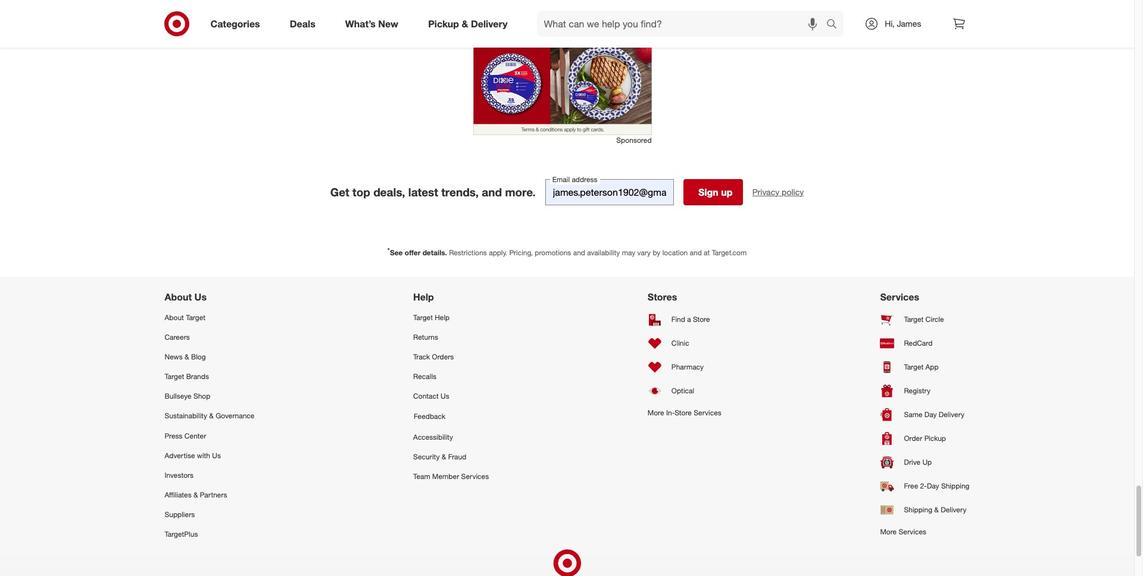 Task type: describe. For each thing, give the bounding box(es) containing it.
returns
[[413, 333, 438, 342]]

target for target help
[[413, 313, 433, 322]]

1 vertical spatial day
[[927, 482, 940, 491]]

what's new
[[345, 18, 399, 30]]

sign
[[699, 186, 719, 198]]

pricing,
[[510, 248, 533, 257]]

redcard
[[905, 339, 933, 348]]

get top deals, latest trends, and more.
[[330, 185, 536, 199]]

1 horizontal spatial shipping
[[942, 482, 970, 491]]

what's new link
[[335, 11, 414, 37]]

contact us
[[413, 392, 450, 401]]

privacy policy link
[[753, 186, 804, 198]]

optical
[[672, 387, 695, 396]]

accessibility
[[413, 433, 453, 442]]

more in-store services link
[[648, 403, 722, 423]]

team member services
[[413, 472, 489, 481]]

deals,
[[374, 185, 405, 199]]

suppliers
[[165, 511, 195, 520]]

categories
[[211, 18, 260, 30]]

news & blog
[[165, 353, 206, 362]]

0 horizontal spatial pickup
[[428, 18, 459, 30]]

more services link
[[881, 522, 970, 542]]

target for target brands
[[165, 372, 184, 381]]

free 2-day shipping
[[905, 482, 970, 491]]

about target
[[165, 313, 206, 322]]

top
[[353, 185, 370, 199]]

search
[[822, 19, 850, 31]]

deals
[[290, 18, 316, 30]]

find a store link
[[648, 308, 722, 332]]

more for more services
[[881, 528, 897, 537]]

team member services link
[[413, 467, 489, 487]]

hi,
[[885, 18, 895, 29]]

same day delivery link
[[881, 403, 970, 427]]

categories link
[[200, 11, 275, 37]]

circle
[[926, 315, 945, 324]]

new
[[378, 18, 399, 30]]

about for about us
[[165, 291, 192, 303]]

press
[[165, 432, 183, 441]]

& for security
[[442, 453, 446, 461]]

contact
[[413, 392, 439, 401]]

& for pickup
[[462, 18, 469, 30]]

recalls
[[413, 372, 437, 381]]

more for more in-store services
[[648, 408, 665, 417]]

security & fraud link
[[413, 447, 489, 467]]

deals link
[[280, 11, 330, 37]]

security
[[413, 453, 440, 461]]

privacy policy
[[753, 187, 804, 197]]

free 2-day shipping link
[[881, 475, 970, 498]]

registry
[[905, 387, 931, 396]]

apply.
[[489, 248, 508, 257]]

more.
[[505, 185, 536, 199]]

*
[[388, 246, 390, 253]]

registry link
[[881, 379, 970, 403]]

targetplus link
[[165, 525, 255, 545]]

0 horizontal spatial and
[[482, 185, 502, 199]]

app
[[926, 363, 939, 372]]

services down fraud
[[461, 472, 489, 481]]

advertisement region
[[473, 0, 652, 135]]

pharmacy
[[672, 363, 704, 372]]

order pickup link
[[881, 427, 970, 451]]

by
[[653, 248, 661, 257]]

services down optical link at the bottom of page
[[694, 408, 722, 417]]

targetplus
[[165, 530, 198, 539]]

vary
[[638, 248, 651, 257]]

bullseye
[[165, 392, 192, 401]]

what's
[[345, 18, 376, 30]]

target brands
[[165, 372, 209, 381]]

up
[[722, 186, 733, 198]]

1 vertical spatial pickup
[[925, 434, 947, 443]]

sustainability
[[165, 412, 207, 421]]

latest
[[409, 185, 438, 199]]

team
[[413, 472, 431, 481]]

at
[[704, 248, 710, 257]]

drive up link
[[881, 451, 970, 475]]

clinic
[[672, 339, 690, 348]]

center
[[185, 432, 206, 441]]

target.com
[[712, 248, 747, 257]]

blog
[[191, 353, 206, 362]]

2 vertical spatial us
[[212, 451, 221, 460]]

more services
[[881, 528, 927, 537]]

recalls link
[[413, 367, 489, 387]]

get
[[330, 185, 350, 199]]

governance
[[216, 412, 255, 421]]

james
[[897, 18, 922, 29]]

pickup & delivery
[[428, 18, 508, 30]]

more in-store services
[[648, 408, 722, 417]]

0 horizontal spatial shipping
[[905, 506, 933, 515]]

affiliates & partners
[[165, 491, 227, 500]]

target circle
[[905, 315, 945, 324]]

advertise with us link
[[165, 446, 255, 466]]

restrictions
[[449, 248, 487, 257]]

careers link
[[165, 328, 255, 347]]

redcard link
[[881, 332, 970, 355]]

affiliates
[[165, 491, 192, 500]]

delivery for pickup & delivery
[[471, 18, 508, 30]]

2-
[[921, 482, 927, 491]]



Task type: vqa. For each thing, say whether or not it's contained in the screenshot.
About Us Us
yes



Task type: locate. For each thing, give the bounding box(es) containing it.
with
[[197, 451, 210, 460]]

store inside more in-store services link
[[675, 408, 692, 417]]

same day delivery
[[905, 410, 965, 419]]

& inside security & fraud link
[[442, 453, 446, 461]]

target for target circle
[[905, 315, 924, 324]]

0 vertical spatial store
[[693, 315, 710, 324]]

press center link
[[165, 426, 255, 446]]

None text field
[[546, 179, 674, 205]]

1 vertical spatial help
[[435, 313, 450, 322]]

feedback
[[414, 412, 446, 421]]

& for affiliates
[[194, 491, 198, 500]]

target inside target circle link
[[905, 315, 924, 324]]

about for about target
[[165, 313, 184, 322]]

pickup & delivery link
[[418, 11, 523, 37]]

more
[[648, 408, 665, 417], [881, 528, 897, 537]]

help
[[413, 291, 434, 303], [435, 313, 450, 322]]

0 vertical spatial delivery
[[471, 18, 508, 30]]

feedback button
[[413, 406, 489, 427]]

us up the about target link
[[195, 291, 207, 303]]

&
[[462, 18, 469, 30], [185, 353, 189, 362], [209, 412, 214, 421], [442, 453, 446, 461], [194, 491, 198, 500], [935, 506, 939, 515]]

policy
[[782, 187, 804, 197]]

and left at
[[690, 248, 702, 257]]

& inside pickup & delivery link
[[462, 18, 469, 30]]

investors link
[[165, 466, 255, 485]]

store inside find a store link
[[693, 315, 710, 324]]

0 vertical spatial us
[[195, 291, 207, 303]]

target left "app"
[[905, 363, 924, 372]]

details.
[[423, 248, 447, 257]]

target: expect more. pay less. image
[[400, 545, 735, 577]]

target app link
[[881, 355, 970, 379]]

shipping & delivery link
[[881, 498, 970, 522]]

2 horizontal spatial and
[[690, 248, 702, 257]]

privacy
[[753, 187, 780, 197]]

track orders link
[[413, 347, 489, 367]]

1 horizontal spatial help
[[435, 313, 450, 322]]

about up about target
[[165, 291, 192, 303]]

clinic link
[[648, 332, 722, 355]]

sign up
[[699, 186, 733, 198]]

search button
[[822, 11, 850, 39]]

1 vertical spatial store
[[675, 408, 692, 417]]

sign up button
[[684, 179, 743, 205]]

and left more.
[[482, 185, 502, 199]]

& for sustainability
[[209, 412, 214, 421]]

us for about us
[[195, 291, 207, 303]]

& inside news & blog link
[[185, 353, 189, 362]]

1 about from the top
[[165, 291, 192, 303]]

help up returns link
[[435, 313, 450, 322]]

store right a
[[693, 315, 710, 324]]

affiliates & partners link
[[165, 485, 255, 505]]

1 horizontal spatial store
[[693, 315, 710, 324]]

store for a
[[693, 315, 710, 324]]

more left in- on the right of page
[[648, 408, 665, 417]]

and
[[482, 185, 502, 199], [573, 248, 586, 257], [690, 248, 702, 257]]

0 horizontal spatial more
[[648, 408, 665, 417]]

& for news
[[185, 353, 189, 362]]

find a store
[[672, 315, 710, 324]]

and left availability
[[573, 248, 586, 257]]

services up target circle
[[881, 291, 920, 303]]

0 vertical spatial help
[[413, 291, 434, 303]]

us
[[195, 291, 207, 303], [441, 392, 450, 401], [212, 451, 221, 460]]

& for shipping
[[935, 506, 939, 515]]

member
[[433, 472, 459, 481]]

0 vertical spatial shipping
[[942, 482, 970, 491]]

partners
[[200, 491, 227, 500]]

target left circle
[[905, 315, 924, 324]]

advertise with us
[[165, 451, 221, 460]]

day right free
[[927, 482, 940, 491]]

suppliers link
[[165, 505, 255, 525]]

1 vertical spatial about
[[165, 313, 184, 322]]

find
[[672, 315, 686, 324]]

free
[[905, 482, 919, 491]]

store for in-
[[675, 408, 692, 417]]

advertise
[[165, 451, 195, 460]]

brands
[[186, 372, 209, 381]]

target inside target brands "link"
[[165, 372, 184, 381]]

target help
[[413, 313, 450, 322]]

store down optical link at the bottom of page
[[675, 408, 692, 417]]

target brands link
[[165, 367, 255, 387]]

shop
[[194, 392, 211, 401]]

2 horizontal spatial us
[[441, 392, 450, 401]]

shipping up "more services" link
[[905, 506, 933, 515]]

0 vertical spatial about
[[165, 291, 192, 303]]

What can we help you find? suggestions appear below search field
[[537, 11, 830, 37]]

pickup
[[428, 18, 459, 30], [925, 434, 947, 443]]

us right contact
[[441, 392, 450, 401]]

fraud
[[448, 453, 467, 461]]

delivery for same day delivery
[[939, 410, 965, 419]]

us for contact us
[[441, 392, 450, 401]]

1 horizontal spatial and
[[573, 248, 586, 257]]

target inside target help link
[[413, 313, 433, 322]]

1 vertical spatial shipping
[[905, 506, 933, 515]]

may
[[622, 248, 636, 257]]

2 vertical spatial delivery
[[941, 506, 967, 515]]

about
[[165, 291, 192, 303], [165, 313, 184, 322]]

sponsored
[[617, 136, 652, 145]]

& inside affiliates & partners link
[[194, 491, 198, 500]]

help up target help
[[413, 291, 434, 303]]

1 vertical spatial delivery
[[939, 410, 965, 419]]

bullseye shop
[[165, 392, 211, 401]]

us right with on the bottom of page
[[212, 451, 221, 460]]

day right same
[[925, 410, 937, 419]]

target app
[[905, 363, 939, 372]]

1 horizontal spatial us
[[212, 451, 221, 460]]

pickup right order
[[925, 434, 947, 443]]

contact us link
[[413, 387, 489, 406]]

about up careers
[[165, 313, 184, 322]]

0 vertical spatial pickup
[[428, 18, 459, 30]]

shipping up 'shipping & delivery'
[[942, 482, 970, 491]]

order
[[905, 434, 923, 443]]

target down the "about us"
[[186, 313, 206, 322]]

1 horizontal spatial pickup
[[925, 434, 947, 443]]

services down shipping & delivery link on the right bottom
[[899, 528, 927, 537]]

0 horizontal spatial help
[[413, 291, 434, 303]]

1 vertical spatial more
[[881, 528, 897, 537]]

up
[[923, 458, 932, 467]]

pickup right new
[[428, 18, 459, 30]]

track
[[413, 353, 430, 362]]

target inside the about target link
[[186, 313, 206, 322]]

target down "news"
[[165, 372, 184, 381]]

offer
[[405, 248, 421, 257]]

about target link
[[165, 308, 255, 328]]

0 horizontal spatial store
[[675, 408, 692, 417]]

1 vertical spatial us
[[441, 392, 450, 401]]

track orders
[[413, 353, 454, 362]]

day
[[925, 410, 937, 419], [927, 482, 940, 491]]

more down shipping & delivery link on the right bottom
[[881, 528, 897, 537]]

a
[[688, 315, 691, 324]]

delivery for shipping & delivery
[[941, 506, 967, 515]]

target circle link
[[881, 308, 970, 332]]

hi, james
[[885, 18, 922, 29]]

1 horizontal spatial more
[[881, 528, 897, 537]]

* see offer details. restrictions apply. pricing, promotions and availability may vary by location and at target.com
[[388, 246, 747, 257]]

target
[[186, 313, 206, 322], [413, 313, 433, 322], [905, 315, 924, 324], [905, 363, 924, 372], [165, 372, 184, 381]]

0 vertical spatial more
[[648, 408, 665, 417]]

store
[[693, 315, 710, 324], [675, 408, 692, 417]]

0 vertical spatial day
[[925, 410, 937, 419]]

& inside sustainability & governance link
[[209, 412, 214, 421]]

news
[[165, 353, 183, 362]]

& inside shipping & delivery link
[[935, 506, 939, 515]]

target inside target app link
[[905, 363, 924, 372]]

drive
[[905, 458, 921, 467]]

availability
[[588, 248, 620, 257]]

about us
[[165, 291, 207, 303]]

2 about from the top
[[165, 313, 184, 322]]

0 horizontal spatial us
[[195, 291, 207, 303]]

target for target app
[[905, 363, 924, 372]]

orders
[[432, 353, 454, 362]]

in-
[[667, 408, 675, 417]]

target up returns
[[413, 313, 433, 322]]



